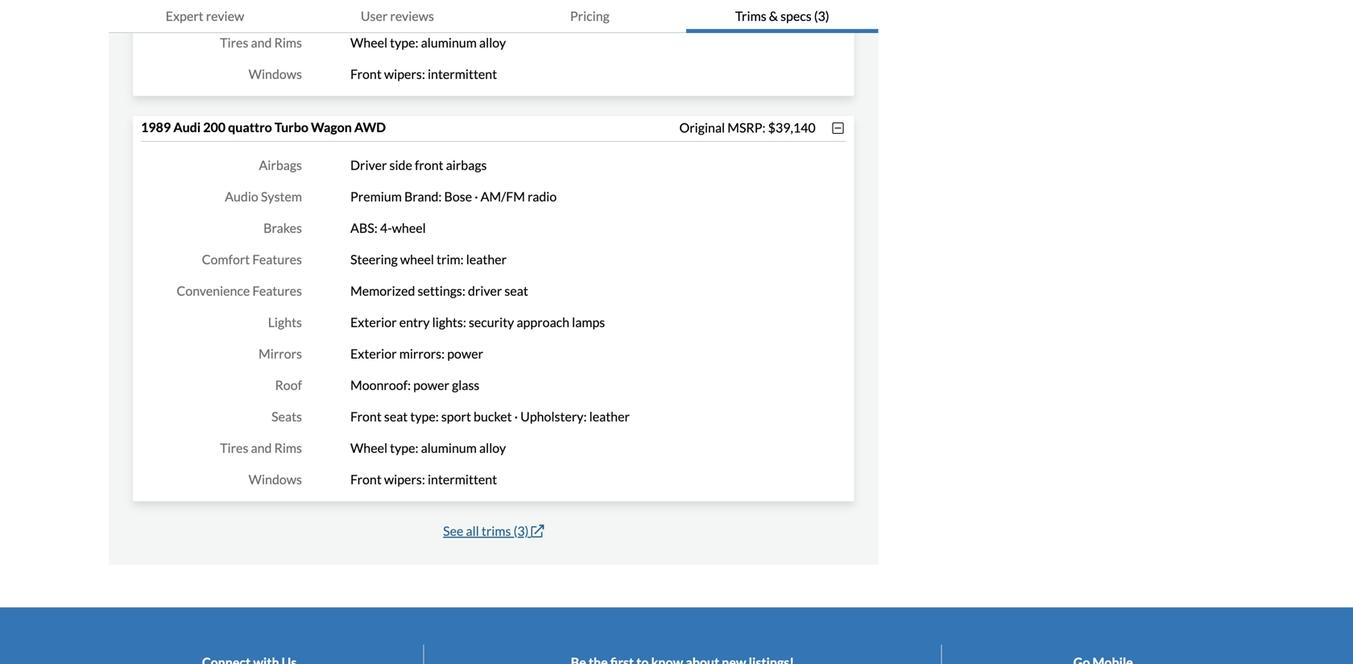 Task type: describe. For each thing, give the bounding box(es) containing it.
1 tires and rims from the top
[[220, 35, 302, 50]]

driver
[[468, 283, 502, 299]]

front
[[415, 157, 444, 173]]

1 wheel type: aluminum alloy from the top
[[351, 35, 506, 50]]

(3) for trims & specs (3)
[[815, 8, 830, 24]]

audi
[[173, 119, 201, 135]]

bose
[[444, 189, 472, 204]]

1 tires from the top
[[220, 35, 249, 50]]

1 bucket from the top
[[474, 3, 512, 19]]

2 bucket from the top
[[474, 409, 512, 424]]

1 wipers: from the top
[[384, 66, 425, 82]]

expert review tab
[[109, 0, 301, 33]]

steering
[[351, 251, 398, 267]]

1 front from the top
[[351, 3, 382, 19]]

pricing
[[570, 8, 610, 24]]

airbags
[[259, 157, 302, 173]]

minus square image
[[831, 122, 847, 135]]

2 upholstery: from the top
[[521, 409, 587, 424]]

airbags
[[446, 157, 487, 173]]

2 front from the top
[[351, 66, 382, 82]]

external link image
[[532, 525, 544, 538]]

2 vertical spatial leather
[[590, 409, 630, 424]]

steering wheel trim: leather
[[351, 251, 507, 267]]

user
[[361, 8, 388, 24]]

features for convenience features
[[253, 283, 302, 299]]

1 rims from the top
[[274, 35, 302, 50]]

0 vertical spatial seat
[[384, 3, 408, 19]]

driver
[[351, 157, 387, 173]]

system
[[261, 189, 302, 204]]

1 vertical spatial leather
[[466, 251, 507, 267]]

user reviews tab
[[301, 0, 494, 33]]

1989 audi 200 quattro turbo wagon awd
[[141, 119, 386, 135]]

lights
[[268, 314, 302, 330]]

3 front from the top
[[351, 409, 382, 424]]

trims & specs (3)
[[736, 8, 830, 24]]

review
[[206, 8, 244, 24]]

driver side front airbags
[[351, 157, 487, 173]]

0 vertical spatial wheel
[[392, 220, 426, 236]]

user reviews
[[361, 8, 434, 24]]

audio system
[[225, 189, 302, 204]]

1 front seat type: sport bucket · upholstery: leather from the top
[[351, 3, 630, 19]]

see
[[443, 523, 464, 539]]

2 wheel from the top
[[351, 440, 388, 456]]

2 tires and rims from the top
[[220, 440, 302, 456]]

2 sport from the top
[[442, 409, 471, 424]]

1 aluminum from the top
[[421, 35, 477, 50]]

seats
[[272, 409, 302, 424]]

2 front wipers: intermittent from the top
[[351, 471, 497, 487]]

turbo
[[275, 119, 309, 135]]

200
[[203, 119, 226, 135]]

2 windows from the top
[[249, 471, 302, 487]]

0 vertical spatial ·
[[515, 3, 518, 19]]

trims
[[736, 8, 767, 24]]

brakes
[[264, 220, 302, 236]]

1 vertical spatial power
[[414, 377, 450, 393]]

premium
[[351, 189, 402, 204]]

all
[[466, 523, 479, 539]]

expert
[[166, 8, 204, 24]]

glass
[[452, 377, 480, 393]]

exterior entry lights: security approach lamps
[[351, 314, 605, 330]]

expert review
[[166, 8, 244, 24]]

1989
[[141, 119, 171, 135]]

2 front seat type: sport bucket · upholstery: leather from the top
[[351, 409, 630, 424]]

see all trims (3)
[[443, 523, 529, 539]]

premium brand: bose · am/fm radio
[[351, 189, 557, 204]]

convenience
[[177, 283, 250, 299]]

1 vertical spatial seat
[[505, 283, 528, 299]]

4 front from the top
[[351, 471, 382, 487]]

2 aluminum from the top
[[421, 440, 477, 456]]

specs
[[781, 8, 812, 24]]



Task type: locate. For each thing, give the bounding box(es) containing it.
tires and rims down review
[[220, 35, 302, 50]]

1 vertical spatial tires and rims
[[220, 440, 302, 456]]

1 features from the top
[[253, 251, 302, 267]]

lights:
[[432, 314, 467, 330]]

1 vertical spatial front seat type: sport bucket · upholstery: leather
[[351, 409, 630, 424]]

am/fm
[[481, 189, 525, 204]]

&
[[769, 8, 778, 24]]

abs:
[[351, 220, 378, 236]]

0 vertical spatial bucket
[[474, 3, 512, 19]]

features
[[253, 251, 302, 267], [253, 283, 302, 299]]

wheel down moonroof:
[[351, 440, 388, 456]]

1 vertical spatial features
[[253, 283, 302, 299]]

quattro
[[228, 119, 272, 135]]

exterior up moonroof:
[[351, 346, 397, 361]]

exterior for exterior mirrors: power
[[351, 346, 397, 361]]

bucket
[[474, 3, 512, 19], [474, 409, 512, 424]]

1 vertical spatial ·
[[475, 189, 478, 204]]

1 vertical spatial wipers:
[[384, 471, 425, 487]]

2 exterior from the top
[[351, 346, 397, 361]]

radio
[[528, 189, 557, 204]]

aluminum down reviews
[[421, 35, 477, 50]]

tab list containing expert review
[[109, 0, 879, 33]]

1 vertical spatial wheel type: aluminum alloy
[[351, 440, 506, 456]]

1 vertical spatial (3)
[[514, 523, 529, 539]]

0 vertical spatial tires
[[220, 35, 249, 50]]

0 horizontal spatial (3)
[[514, 523, 529, 539]]

moonroof: power glass
[[351, 377, 480, 393]]

1 vertical spatial front wipers: intermittent
[[351, 471, 497, 487]]

2 wipers: from the top
[[384, 471, 425, 487]]

1 and from the top
[[251, 35, 272, 50]]

1 vertical spatial windows
[[249, 471, 302, 487]]

0 vertical spatial aluminum
[[421, 35, 477, 50]]

tab list
[[109, 0, 879, 33]]

0 vertical spatial alloy
[[480, 35, 506, 50]]

audio
[[225, 189, 259, 204]]

roof
[[275, 377, 302, 393]]

side
[[390, 157, 413, 173]]

1 vertical spatial upholstery:
[[521, 409, 587, 424]]

0 vertical spatial (3)
[[815, 8, 830, 24]]

tires and rims down the seats
[[220, 440, 302, 456]]

0 vertical spatial features
[[253, 251, 302, 267]]

1 vertical spatial intermittent
[[428, 471, 497, 487]]

1 vertical spatial tires
[[220, 440, 249, 456]]

1 front wipers: intermittent from the top
[[351, 66, 497, 82]]

and
[[251, 35, 272, 50], [251, 440, 272, 456]]

2 vertical spatial seat
[[384, 409, 408, 424]]

upholstery:
[[521, 3, 587, 19], [521, 409, 587, 424]]

wheel down brand:
[[392, 220, 426, 236]]

original
[[680, 119, 725, 135]]

1 vertical spatial sport
[[442, 409, 471, 424]]

1 horizontal spatial (3)
[[815, 8, 830, 24]]

reviews
[[390, 8, 434, 24]]

windows
[[249, 66, 302, 82], [249, 471, 302, 487]]

wheel left the trim:
[[400, 251, 434, 267]]

exterior down memorized
[[351, 314, 397, 330]]

front wipers: intermittent up see
[[351, 471, 497, 487]]

1 upholstery: from the top
[[521, 3, 587, 19]]

2 wheel type: aluminum alloy from the top
[[351, 440, 506, 456]]

power
[[447, 346, 484, 361], [414, 377, 450, 393]]

wheel
[[392, 220, 426, 236], [400, 251, 434, 267]]

1 vertical spatial aluminum
[[421, 440, 477, 456]]

entry
[[399, 314, 430, 330]]

0 vertical spatial sport
[[442, 3, 471, 19]]

abs: 4-wheel
[[351, 220, 426, 236]]

1 alloy from the top
[[480, 35, 506, 50]]

moonroof:
[[351, 377, 411, 393]]

features down brakes
[[253, 251, 302, 267]]

2 alloy from the top
[[480, 440, 506, 456]]

1 intermittent from the top
[[428, 66, 497, 82]]

0 vertical spatial wheel
[[351, 35, 388, 50]]

1 vertical spatial bucket
[[474, 409, 512, 424]]

(3) left external link 'icon'
[[514, 523, 529, 539]]

2 rims from the top
[[274, 440, 302, 456]]

0 vertical spatial intermittent
[[428, 66, 497, 82]]

front wipers: intermittent
[[351, 66, 497, 82], [351, 471, 497, 487]]

0 vertical spatial front wipers: intermittent
[[351, 66, 497, 82]]

4-
[[380, 220, 392, 236]]

1 vertical spatial wheel
[[351, 440, 388, 456]]

convenience features
[[177, 283, 302, 299]]

lamps
[[572, 314, 605, 330]]

pricing tab
[[494, 0, 686, 33]]

comfort
[[202, 251, 250, 267]]

comfort features
[[202, 251, 302, 267]]

exterior mirrors: power
[[351, 346, 484, 361]]

1 vertical spatial exterior
[[351, 346, 397, 361]]

windows up "1989 audi 200 quattro turbo wagon awd"
[[249, 66, 302, 82]]

security
[[469, 314, 514, 330]]

front
[[351, 3, 382, 19], [351, 66, 382, 82], [351, 409, 382, 424], [351, 471, 382, 487]]

(3) right specs
[[815, 8, 830, 24]]

power down mirrors: at bottom left
[[414, 377, 450, 393]]

0 vertical spatial leather
[[590, 3, 630, 19]]

2 and from the top
[[251, 440, 272, 456]]

awd
[[355, 119, 386, 135]]

rims
[[274, 35, 302, 50], [274, 440, 302, 456]]

0 vertical spatial tires and rims
[[220, 35, 302, 50]]

2 tires from the top
[[220, 440, 249, 456]]

0 vertical spatial wheel type: aluminum alloy
[[351, 35, 506, 50]]

0 vertical spatial rims
[[274, 35, 302, 50]]

2 vertical spatial ·
[[515, 409, 518, 424]]

(3) inside tab
[[815, 8, 830, 24]]

approach
[[517, 314, 570, 330]]

1 windows from the top
[[249, 66, 302, 82]]

1 vertical spatial alloy
[[480, 440, 506, 456]]

1 wheel from the top
[[351, 35, 388, 50]]

trim:
[[437, 251, 464, 267]]

exterior
[[351, 314, 397, 330], [351, 346, 397, 361]]

wheel type: aluminum alloy
[[351, 35, 506, 50], [351, 440, 506, 456]]

2 intermittent from the top
[[428, 471, 497, 487]]

sport
[[442, 3, 471, 19], [442, 409, 471, 424]]

msrp:
[[728, 119, 766, 135]]

2 features from the top
[[253, 283, 302, 299]]

wagon
[[311, 119, 352, 135]]

0 vertical spatial wipers:
[[384, 66, 425, 82]]

wheel type: aluminum alloy down moonroof: power glass
[[351, 440, 506, 456]]

wheel type: aluminum alloy down reviews
[[351, 35, 506, 50]]

intermittent up see
[[428, 471, 497, 487]]

memorized settings: driver seat
[[351, 283, 528, 299]]

leather
[[590, 3, 630, 19], [466, 251, 507, 267], [590, 409, 630, 424]]

front seat type: sport bucket · upholstery: leather
[[351, 3, 630, 19], [351, 409, 630, 424]]

·
[[515, 3, 518, 19], [475, 189, 478, 204], [515, 409, 518, 424]]

(3)
[[815, 8, 830, 24], [514, 523, 529, 539]]

brand:
[[405, 189, 442, 204]]

intermittent
[[428, 66, 497, 82], [428, 471, 497, 487]]

features for comfort features
[[253, 251, 302, 267]]

1 exterior from the top
[[351, 314, 397, 330]]

mirrors:
[[399, 346, 445, 361]]

0 vertical spatial exterior
[[351, 314, 397, 330]]

and down expert review "tab"
[[251, 35, 272, 50]]

intermittent down reviews
[[428, 66, 497, 82]]

see all trims (3) link
[[443, 523, 544, 539]]

0 vertical spatial and
[[251, 35, 272, 50]]

sport right reviews
[[442, 3, 471, 19]]

aluminum
[[421, 35, 477, 50], [421, 440, 477, 456]]

memorized
[[351, 283, 415, 299]]

and down the seats
[[251, 440, 272, 456]]

1 vertical spatial and
[[251, 440, 272, 456]]

0 vertical spatial power
[[447, 346, 484, 361]]

seat
[[384, 3, 408, 19], [505, 283, 528, 299], [384, 409, 408, 424]]

tires and rims
[[220, 35, 302, 50], [220, 440, 302, 456]]

trims & specs (3) tab
[[686, 0, 879, 33]]

power up glass on the left of the page
[[447, 346, 484, 361]]

alloy
[[480, 35, 506, 50], [480, 440, 506, 456]]

1 sport from the top
[[442, 3, 471, 19]]

aluminum down glass on the left of the page
[[421, 440, 477, 456]]

wipers:
[[384, 66, 425, 82], [384, 471, 425, 487]]

tires
[[220, 35, 249, 50], [220, 440, 249, 456]]

wheel
[[351, 35, 388, 50], [351, 440, 388, 456]]

0 vertical spatial windows
[[249, 66, 302, 82]]

sport down glass on the left of the page
[[442, 409, 471, 424]]

original msrp: $39,140
[[680, 119, 816, 135]]

0 vertical spatial front seat type: sport bucket · upholstery: leather
[[351, 3, 630, 19]]

wheel down user on the top left
[[351, 35, 388, 50]]

0 vertical spatial upholstery:
[[521, 3, 587, 19]]

settings:
[[418, 283, 466, 299]]

windows down the seats
[[249, 471, 302, 487]]

mirrors
[[259, 346, 302, 361]]

$39,140
[[769, 119, 816, 135]]

exterior for exterior entry lights: security approach lamps
[[351, 314, 397, 330]]

1 vertical spatial rims
[[274, 440, 302, 456]]

front wipers: intermittent down reviews
[[351, 66, 497, 82]]

trims
[[482, 523, 511, 539]]

(3) for see all trims (3)
[[514, 523, 529, 539]]

features up lights
[[253, 283, 302, 299]]

1 vertical spatial wheel
[[400, 251, 434, 267]]

type:
[[410, 3, 439, 19], [390, 35, 419, 50], [410, 409, 439, 424], [390, 440, 419, 456]]



Task type: vqa. For each thing, say whether or not it's contained in the screenshot.
'leather'
yes



